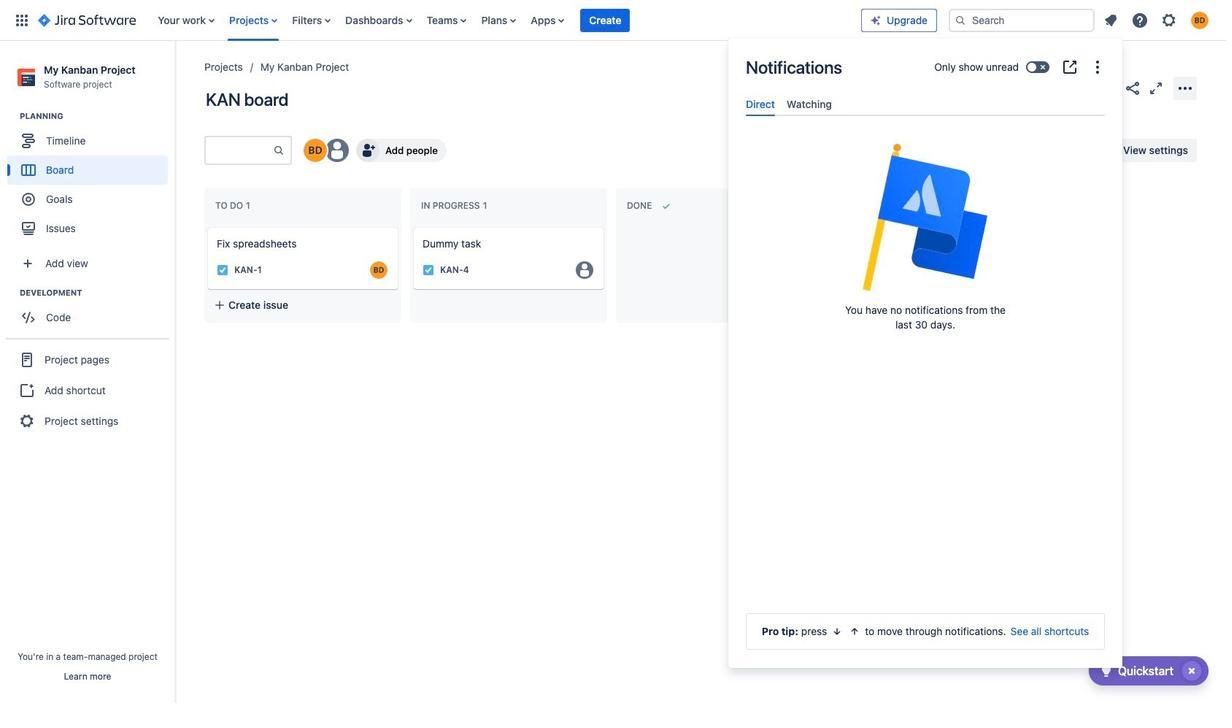 Task type: describe. For each thing, give the bounding box(es) containing it.
0 horizontal spatial list
[[151, 0, 862, 41]]

create issue image for in progress element at the top
[[404, 218, 421, 235]]

2 vertical spatial group
[[6, 338, 169, 442]]

add people image
[[359, 142, 377, 159]]

your profile and settings image
[[1192, 11, 1209, 29]]

group for development image
[[7, 287, 175, 337]]

more image
[[1089, 58, 1107, 76]]

more actions image
[[1177, 79, 1195, 97]]

open notifications in a new tab image
[[1062, 58, 1079, 76]]

help image
[[1132, 11, 1149, 29]]

notifications image
[[1103, 11, 1120, 29]]

task image for to do element
[[217, 264, 229, 276]]

dismiss quickstart image
[[1181, 659, 1204, 683]]

import image
[[927, 142, 945, 159]]

1 horizontal spatial list
[[1098, 7, 1218, 33]]

development image
[[2, 284, 20, 302]]

star kan board image
[[1101, 79, 1119, 97]]

heading for planning icon
[[20, 110, 175, 122]]

group for planning icon
[[7, 110, 175, 248]]

Search field
[[949, 8, 1095, 32]]



Task type: vqa. For each thing, say whether or not it's contained in the screenshot.
group to the bottom
yes



Task type: locate. For each thing, give the bounding box(es) containing it.
appswitcher icon image
[[13, 11, 31, 29]]

enter full screen image
[[1148, 79, 1165, 97]]

0 horizontal spatial task image
[[217, 264, 229, 276]]

goal image
[[22, 193, 35, 206]]

create issue image for to do element
[[198, 218, 215, 235]]

to do element
[[215, 200, 253, 211]]

check image
[[1098, 662, 1116, 680]]

task image down to do element
[[217, 264, 229, 276]]

heading for development image
[[20, 287, 175, 299]]

sidebar navigation image
[[159, 58, 191, 88]]

sidebar element
[[0, 41, 175, 703]]

create issue image down to do element
[[198, 218, 215, 235]]

banner
[[0, 0, 1227, 41]]

in progress element
[[421, 200, 490, 211]]

task image
[[217, 264, 229, 276], [423, 264, 434, 276]]

heading
[[20, 110, 175, 122], [20, 287, 175, 299]]

1 vertical spatial heading
[[20, 287, 175, 299]]

1 create issue image from the left
[[198, 218, 215, 235]]

Search this board text field
[[206, 137, 273, 164]]

1 task image from the left
[[217, 264, 229, 276]]

tab panel
[[740, 116, 1111, 129]]

2 task image from the left
[[423, 264, 434, 276]]

jira software image
[[38, 11, 136, 29], [38, 11, 136, 29]]

search image
[[955, 14, 967, 26]]

0 vertical spatial group
[[7, 110, 175, 248]]

None search field
[[949, 8, 1095, 32]]

create issue image down in progress element at the top
[[404, 218, 421, 235]]

1 vertical spatial group
[[7, 287, 175, 337]]

1 horizontal spatial task image
[[423, 264, 434, 276]]

0 horizontal spatial create issue image
[[198, 218, 215, 235]]

arrow up image
[[849, 626, 861, 637]]

task image down in progress element at the top
[[423, 264, 434, 276]]

2 create issue image from the left
[[404, 218, 421, 235]]

settings image
[[1161, 11, 1178, 29]]

2 heading from the top
[[20, 287, 175, 299]]

tab list
[[740, 92, 1111, 116]]

group
[[7, 110, 175, 248], [7, 287, 175, 337], [6, 338, 169, 442]]

primary element
[[9, 0, 862, 41]]

create issue image
[[198, 218, 215, 235], [404, 218, 421, 235]]

0 vertical spatial heading
[[20, 110, 175, 122]]

list
[[151, 0, 862, 41], [1098, 7, 1218, 33]]

1 horizontal spatial create issue image
[[404, 218, 421, 235]]

planning image
[[2, 107, 20, 125]]

1 heading from the top
[[20, 110, 175, 122]]

dialog
[[729, 38, 1123, 668]]

arrow down image
[[832, 626, 844, 637]]

task image for in progress element at the top
[[423, 264, 434, 276]]

list item
[[581, 0, 630, 41]]



